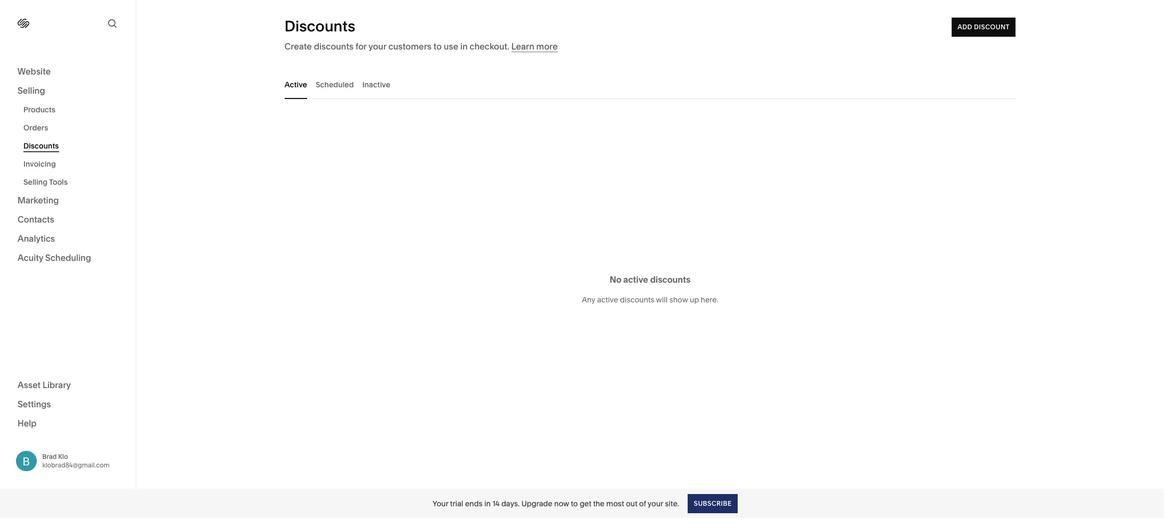 Task type: locate. For each thing, give the bounding box(es) containing it.
active
[[285, 80, 307, 89]]

help
[[18, 418, 37, 428]]

now
[[555, 499, 569, 508]]

selling up marketing
[[23, 177, 48, 187]]

active
[[624, 274, 649, 285], [597, 295, 619, 304]]

1 horizontal spatial discounts
[[285, 17, 356, 35]]

0 vertical spatial in
[[461, 41, 468, 52]]

in
[[461, 41, 468, 52], [485, 499, 491, 508]]

library
[[43, 379, 71, 390]]

discounts
[[285, 17, 356, 35], [23, 141, 59, 151]]

subscribe button
[[688, 494, 738, 513]]

discounts for no active discounts
[[651, 274, 691, 285]]

selling tools
[[23, 177, 68, 187]]

1 vertical spatial to
[[571, 499, 578, 508]]

settings link
[[18, 398, 118, 411]]

discounts up "show"
[[651, 274, 691, 285]]

will
[[656, 295, 668, 304]]

0 vertical spatial to
[[434, 41, 442, 52]]

your right for
[[369, 41, 387, 52]]

acuity
[[18, 252, 43, 263]]

create
[[285, 41, 312, 52]]

0 horizontal spatial your
[[369, 41, 387, 52]]

selling down the website
[[18, 85, 45, 96]]

your
[[369, 41, 387, 52], [648, 499, 664, 508]]

to left get
[[571, 499, 578, 508]]

orders link
[[23, 119, 124, 137]]

0 horizontal spatial in
[[461, 41, 468, 52]]

0 vertical spatial discounts
[[285, 17, 356, 35]]

1 horizontal spatial active
[[624, 274, 649, 285]]

asset
[[18, 379, 41, 390]]

selling
[[18, 85, 45, 96], [23, 177, 48, 187]]

up
[[690, 295, 699, 304]]

contacts link
[[18, 214, 118, 226]]

create discounts for your customers to use in checkout. learn more
[[285, 41, 558, 52]]

here.
[[701, 295, 719, 304]]

discounts up create
[[285, 17, 356, 35]]

0 horizontal spatial to
[[434, 41, 442, 52]]

0 vertical spatial selling
[[18, 85, 45, 96]]

more
[[537, 41, 558, 52]]

0 horizontal spatial active
[[597, 295, 619, 304]]

contacts
[[18, 214, 54, 225]]

use
[[444, 41, 459, 52]]

website
[[18, 66, 51, 77]]

checkout.
[[470, 41, 510, 52]]

add discount button
[[953, 18, 1016, 37]]

settings
[[18, 399, 51, 409]]

1 vertical spatial your
[[648, 499, 664, 508]]

selling for selling
[[18, 85, 45, 96]]

1 vertical spatial discounts
[[23, 141, 59, 151]]

tab list containing active
[[285, 70, 1016, 99]]

your right of
[[648, 499, 664, 508]]

active for no
[[624, 274, 649, 285]]

discounts up invoicing
[[23, 141, 59, 151]]

1 vertical spatial selling
[[23, 177, 48, 187]]

discounts
[[314, 41, 354, 52], [651, 274, 691, 285], [620, 295, 655, 304]]

0 vertical spatial active
[[624, 274, 649, 285]]

acuity scheduling
[[18, 252, 91, 263]]

tab list
[[285, 70, 1016, 99]]

to
[[434, 41, 442, 52], [571, 499, 578, 508]]

active right no
[[624, 274, 649, 285]]

scheduled button
[[316, 70, 354, 99]]

learn
[[512, 41, 535, 52]]

discounts for any active discounts will show up here.
[[620, 295, 655, 304]]

discounts down no active discounts
[[620, 295, 655, 304]]

active right "any"
[[597, 295, 619, 304]]

subscribe
[[694, 499, 732, 507]]

14
[[493, 499, 500, 508]]

marketing link
[[18, 194, 118, 207]]

0 vertical spatial your
[[369, 41, 387, 52]]

0 horizontal spatial discounts
[[23, 141, 59, 151]]

1 horizontal spatial in
[[485, 499, 491, 508]]

to left use
[[434, 41, 442, 52]]

1 vertical spatial discounts
[[651, 274, 691, 285]]

1 vertical spatial active
[[597, 295, 619, 304]]

selling inside selling tools link
[[23, 177, 48, 187]]

selling inside selling link
[[18, 85, 45, 96]]

selling link
[[18, 85, 118, 97]]

in left 14
[[485, 499, 491, 508]]

2 vertical spatial discounts
[[620, 295, 655, 304]]

orders
[[23, 123, 48, 133]]

in right use
[[461, 41, 468, 52]]

upgrade
[[522, 499, 553, 508]]

discounts left for
[[314, 41, 354, 52]]

no active discounts
[[610, 274, 691, 285]]

active for any
[[597, 295, 619, 304]]

get
[[580, 499, 592, 508]]



Task type: vqa. For each thing, say whether or not it's contained in the screenshot.
use
yes



Task type: describe. For each thing, give the bounding box(es) containing it.
1 horizontal spatial your
[[648, 499, 664, 508]]

klo
[[58, 453, 68, 461]]

inactive button
[[362, 70, 391, 99]]

scheduled
[[316, 80, 354, 89]]

klobrad84@gmail.com
[[42, 461, 110, 469]]

products link
[[23, 101, 124, 119]]

most
[[607, 499, 624, 508]]

the
[[594, 499, 605, 508]]

your
[[433, 499, 449, 508]]

marketing
[[18, 195, 59, 206]]

invoicing link
[[23, 155, 124, 173]]

ends
[[465, 499, 483, 508]]

analytics link
[[18, 233, 118, 246]]

any
[[582, 295, 596, 304]]

days.
[[502, 499, 520, 508]]

show
[[670, 295, 688, 304]]

asset library link
[[18, 379, 118, 392]]

customers
[[389, 41, 432, 52]]

1 horizontal spatial to
[[571, 499, 578, 508]]

selling tools link
[[23, 173, 124, 191]]

acuity scheduling link
[[18, 252, 118, 265]]

inactive
[[362, 80, 391, 89]]

trial
[[450, 499, 464, 508]]

scheduling
[[45, 252, 91, 263]]

website link
[[18, 66, 118, 78]]

help link
[[18, 417, 37, 429]]

add
[[958, 23, 973, 31]]

invoicing
[[23, 159, 56, 169]]

asset library
[[18, 379, 71, 390]]

your trial ends in 14 days. upgrade now to get the most out of your site.
[[433, 499, 680, 508]]

for
[[356, 41, 367, 52]]

analytics
[[18, 233, 55, 244]]

selling for selling tools
[[23, 177, 48, 187]]

learn more link
[[512, 41, 558, 52]]

tools
[[49, 177, 68, 187]]

active button
[[285, 70, 307, 99]]

discounts link
[[23, 137, 124, 155]]

of
[[640, 499, 646, 508]]

site.
[[665, 499, 680, 508]]

no
[[610, 274, 622, 285]]

out
[[626, 499, 638, 508]]

brad
[[42, 453, 57, 461]]

products
[[23, 105, 55, 115]]

brad klo klobrad84@gmail.com
[[42, 453, 110, 469]]

0 vertical spatial discounts
[[314, 41, 354, 52]]

1 vertical spatial in
[[485, 499, 491, 508]]

any active discounts will show up here.
[[582, 295, 719, 304]]

add discount
[[958, 23, 1011, 31]]

discount
[[975, 23, 1011, 31]]



